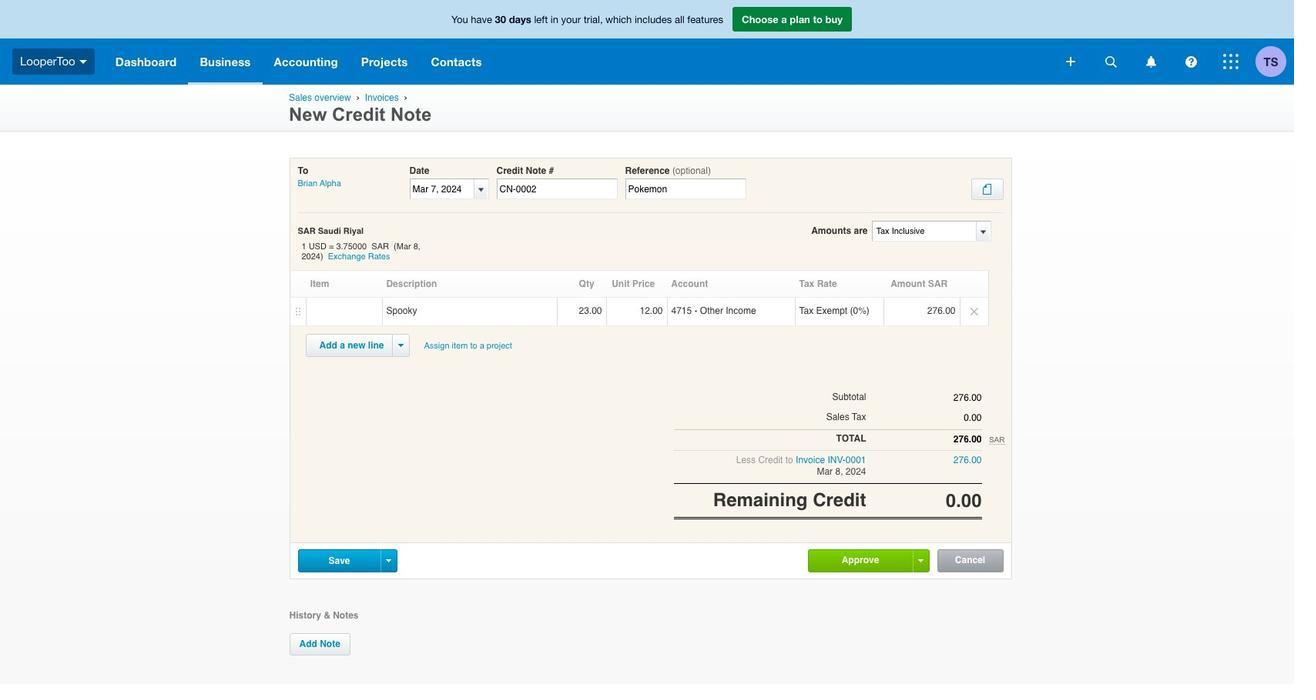 Task type: locate. For each thing, give the bounding box(es) containing it.
23.00
[[579, 306, 602, 317]]

mar up description
[[397, 242, 411, 252]]

1 vertical spatial mar
[[817, 467, 833, 478]]

add down history
[[299, 639, 317, 650]]

credit down invoices link
[[332, 104, 385, 125]]

more add line options... image
[[398, 345, 404, 348]]

accounting button
[[262, 39, 350, 85]]

1 vertical spatial 8,
[[835, 467, 843, 478]]

sar for sar
[[989, 436, 1005, 444]]

tax
[[799, 279, 815, 290], [799, 306, 814, 317], [852, 413, 866, 423]]

3.75000
[[336, 242, 367, 252]]

item
[[310, 279, 329, 290]]

note
[[391, 104, 432, 125], [526, 166, 546, 176], [320, 639, 340, 650]]

note down &
[[320, 639, 340, 650]]

trial,
[[584, 14, 603, 25]]

choose
[[742, 13, 779, 25]]

1 vertical spatial sar
[[928, 279, 948, 290]]

8, right (
[[413, 242, 421, 252]]

svg image
[[1223, 54, 1239, 69], [1105, 56, 1117, 67], [1146, 56, 1156, 67], [1185, 56, 1197, 67]]

› right invoices link
[[404, 92, 407, 102]]

0 horizontal spatial mar
[[397, 242, 411, 252]]

a
[[781, 13, 787, 25], [340, 341, 345, 352], [480, 341, 484, 352]]

banner
[[0, 0, 1294, 85]]

ts
[[1264, 54, 1278, 68]]

amount sar
[[891, 279, 948, 290]]

tax left exempt
[[799, 306, 814, 317]]

1 vertical spatial 2024
[[846, 467, 866, 478]]

saudi
[[318, 226, 341, 237]]

8,
[[413, 242, 421, 252], [835, 467, 843, 478]]

1 vertical spatial sales
[[826, 413, 850, 423]]

2024 down usd
[[302, 252, 320, 262]]

tax for tax exempt (0%)
[[799, 306, 814, 317]]

add left new
[[319, 341, 337, 352]]

sar saudi riyal
[[298, 226, 364, 237]]

note for add note
[[320, 639, 340, 650]]

mar down invoice inv-0001 link
[[817, 467, 833, 478]]

=
[[329, 242, 334, 252]]

1 vertical spatial add
[[299, 639, 317, 650]]

2 horizontal spatial note
[[526, 166, 546, 176]]

a left plan
[[781, 13, 787, 25]]

reference (optional)
[[625, 166, 711, 176]]

credit right less
[[758, 455, 783, 466]]

2024 inside mar 8, 2024
[[302, 252, 320, 262]]

mar
[[397, 242, 411, 252], [817, 467, 833, 478]]

which
[[606, 14, 632, 25]]

0 horizontal spatial sar
[[298, 226, 316, 237]]

0 horizontal spatial to
[[470, 341, 477, 352]]

are
[[854, 226, 868, 237]]

loopertoo
[[20, 55, 75, 68]]

1 horizontal spatial sales
[[826, 413, 850, 423]]

1 horizontal spatial note
[[391, 104, 432, 125]]

a inside banner
[[781, 13, 787, 25]]

1 horizontal spatial to
[[786, 455, 793, 466]]

to for less credit to invoice inv-0001 mar 8, 2024
[[786, 455, 793, 466]]

276.00
[[927, 306, 956, 317], [954, 455, 982, 466]]

tax rate
[[799, 279, 837, 290]]

more approve options... image
[[918, 560, 924, 563]]

to left invoice
[[786, 455, 793, 466]]

income
[[726, 306, 756, 317]]

1 › from the left
[[356, 92, 360, 102]]

svg image
[[1066, 57, 1075, 66], [79, 60, 87, 64]]

1 horizontal spatial a
[[480, 341, 484, 352]]

2 vertical spatial to
[[786, 455, 793, 466]]

0 horizontal spatial add
[[299, 639, 317, 650]]

note inside add note link
[[320, 639, 340, 650]]

1 horizontal spatial 2024
[[846, 467, 866, 478]]

credit inside sales overview › invoices › new credit note
[[332, 104, 385, 125]]

1 vertical spatial note
[[526, 166, 546, 176]]

history
[[289, 611, 321, 621]]

› left invoices link
[[356, 92, 360, 102]]

30
[[495, 13, 506, 25]]

contacts
[[431, 55, 482, 69]]

sar
[[298, 226, 316, 237], [928, 279, 948, 290], [989, 436, 1005, 444]]

sales overview link
[[289, 92, 351, 103]]

8, down 'inv-' at the right of the page
[[835, 467, 843, 478]]

2 vertical spatial tax
[[852, 413, 866, 423]]

more save options... image
[[386, 560, 391, 563]]

4715
[[671, 306, 692, 317]]

2 › from the left
[[404, 92, 407, 102]]

Credit Note # text field
[[497, 179, 617, 200]]

business
[[200, 55, 251, 69]]

amounts are
[[811, 226, 868, 237]]

add note link
[[289, 634, 350, 656]]

276.00 up 0.00
[[954, 455, 982, 466]]

to inside less credit to invoice inv-0001 mar 8, 2024
[[786, 455, 793, 466]]

riyal
[[343, 226, 364, 237]]

a inside "link"
[[480, 341, 484, 352]]

0 vertical spatial add
[[319, 341, 337, 352]]

invoice inv-0001 link
[[796, 455, 866, 466]]

1 horizontal spatial add
[[319, 341, 337, 352]]

2024
[[302, 252, 320, 262], [846, 467, 866, 478]]

2 horizontal spatial a
[[781, 13, 787, 25]]

have
[[471, 14, 492, 25]]

dashboard
[[115, 55, 177, 69]]

1 vertical spatial to
[[470, 341, 477, 352]]

plan
[[790, 13, 810, 25]]

new
[[289, 104, 327, 125]]

0 vertical spatial sales
[[289, 92, 312, 103]]

0 horizontal spatial 8,
[[413, 242, 421, 252]]

invoices link
[[365, 92, 399, 103]]

›
[[356, 92, 360, 102], [404, 92, 407, 102]]

mar inside less credit to invoice inv-0001 mar 8, 2024
[[817, 467, 833, 478]]

features
[[687, 14, 723, 25]]

sales down subtotal
[[826, 413, 850, 423]]

0 vertical spatial sar
[[298, 226, 316, 237]]

to inside "link"
[[470, 341, 477, 352]]

sales inside sales overview › invoices › new credit note
[[289, 92, 312, 103]]

1
[[302, 242, 306, 252]]

note left #
[[526, 166, 546, 176]]

to right item on the left of the page
[[470, 341, 477, 352]]

0 vertical spatial note
[[391, 104, 432, 125]]

1 horizontal spatial ›
[[404, 92, 407, 102]]

0 horizontal spatial note
[[320, 639, 340, 650]]

remaining
[[713, 490, 808, 512]]

2 vertical spatial note
[[320, 639, 340, 650]]

includes
[[635, 14, 672, 25]]

0 horizontal spatial sales
[[289, 92, 312, 103]]

276.00 link
[[954, 455, 982, 466]]

0 vertical spatial tax
[[799, 279, 815, 290]]

0 vertical spatial mar
[[397, 242, 411, 252]]

add inside add a new line link
[[319, 341, 337, 352]]

mar inside mar 8, 2024
[[397, 242, 411, 252]]

business button
[[188, 39, 262, 85]]

276.00 left the delete line item icon
[[927, 306, 956, 317]]

0 horizontal spatial 2024
[[302, 252, 320, 262]]

sales up new
[[289, 92, 312, 103]]

credit
[[332, 104, 385, 125], [497, 166, 523, 176], [758, 455, 783, 466], [813, 490, 866, 512]]

approve link
[[809, 551, 913, 571]]

0 vertical spatial 8,
[[413, 242, 421, 252]]

to left the buy
[[813, 13, 823, 25]]

1 vertical spatial 276.00
[[954, 455, 982, 466]]

2 horizontal spatial sar
[[989, 436, 1005, 444]]

spooky
[[386, 306, 417, 317]]

1 vertical spatial tax
[[799, 306, 814, 317]]

None text field
[[872, 222, 976, 241], [866, 393, 982, 404], [866, 413, 982, 424], [866, 434, 982, 445], [872, 222, 976, 241], [866, 393, 982, 404], [866, 413, 982, 424], [866, 434, 982, 445]]

2 vertical spatial sar
[[989, 436, 1005, 444]]

days
[[509, 13, 531, 25]]

1 horizontal spatial 8,
[[835, 467, 843, 478]]

cancel
[[955, 555, 985, 566]]

0 horizontal spatial ›
[[356, 92, 360, 102]]

1 horizontal spatial sar
[[928, 279, 948, 290]]

projects
[[361, 55, 408, 69]]

to
[[298, 166, 308, 176]]

left
[[534, 14, 548, 25]]

buy
[[826, 13, 843, 25]]

a left project
[[480, 341, 484, 352]]

assign item to a project link
[[417, 335, 519, 358]]

0 vertical spatial to
[[813, 13, 823, 25]]

a for plan
[[781, 13, 787, 25]]

None text field
[[625, 179, 746, 200]]

2024 down 0001
[[846, 467, 866, 478]]

brian
[[298, 179, 318, 189]]

1 horizontal spatial mar
[[817, 467, 833, 478]]

0 horizontal spatial svg image
[[79, 60, 87, 64]]

tax exempt (0%)
[[799, 306, 870, 317]]

0 vertical spatial 2024
[[302, 252, 320, 262]]

ts button
[[1256, 39, 1294, 85]]

0001
[[846, 455, 866, 466]]

credit note #
[[497, 166, 554, 176]]

note down the invoices in the top of the page
[[391, 104, 432, 125]]

sales for sales overview › invoices › new credit note
[[289, 92, 312, 103]]

tax left rate on the right of the page
[[799, 279, 815, 290]]

overview
[[315, 92, 351, 103]]

sales
[[289, 92, 312, 103], [826, 413, 850, 423]]

0 horizontal spatial a
[[340, 341, 345, 352]]

add inside add note link
[[299, 639, 317, 650]]

tax up total
[[852, 413, 866, 423]]

a left new
[[340, 341, 345, 352]]

2 horizontal spatial to
[[813, 13, 823, 25]]



Task type: describe. For each thing, give the bounding box(es) containing it.
credit left #
[[497, 166, 523, 176]]

to inside banner
[[813, 13, 823, 25]]

add a new line link
[[310, 335, 393, 357]]

unit
[[612, 279, 630, 290]]

account
[[671, 279, 708, 290]]

8, inside mar 8, 2024
[[413, 242, 421, 252]]

less
[[736, 455, 756, 466]]

-
[[695, 306, 698, 317]]

dashboard link
[[104, 39, 188, 85]]

Date text field
[[410, 180, 474, 199]]

reference
[[625, 166, 670, 176]]

assign
[[424, 341, 450, 352]]

invoice
[[796, 455, 825, 466]]

your
[[561, 14, 581, 25]]

price
[[632, 279, 655, 290]]

save link
[[299, 551, 380, 572]]

1 usd = 3.75000 sar                  (
[[302, 242, 397, 252]]

sales tax
[[826, 413, 866, 423]]

projects button
[[350, 39, 419, 85]]

save
[[329, 556, 350, 567]]

sales for sales tax
[[826, 413, 850, 423]]

add for add a new line
[[319, 341, 337, 352]]

contacts button
[[419, 39, 494, 85]]

) exchange rates
[[320, 252, 390, 262]]

add note
[[299, 639, 340, 650]]

add for add note
[[299, 639, 317, 650]]

2024 inside less credit to invoice inv-0001 mar 8, 2024
[[846, 467, 866, 478]]

other
[[700, 306, 723, 317]]

0.00
[[946, 491, 982, 512]]

sar for sar saudi riyal
[[298, 226, 316, 237]]

total
[[836, 433, 866, 444]]

approve
[[842, 555, 879, 566]]

inv-
[[828, 455, 846, 466]]

0 vertical spatial 276.00
[[927, 306, 956, 317]]

qty
[[579, 279, 594, 290]]

brian alpha link
[[298, 179, 341, 189]]

credit down 'inv-' at the right of the page
[[813, 490, 866, 512]]

new
[[348, 341, 366, 352]]

1 horizontal spatial svg image
[[1066, 57, 1075, 66]]

notes
[[333, 611, 359, 621]]

you
[[451, 14, 468, 25]]

(
[[394, 242, 397, 252]]

history & notes
[[289, 611, 359, 621]]

choose a plan to buy
[[742, 13, 843, 25]]

assign item to a project
[[424, 341, 512, 352]]

item
[[452, 341, 468, 352]]

note for credit note #
[[526, 166, 546, 176]]

(0%)
[[850, 306, 870, 317]]

)
[[320, 252, 323, 262]]

(optional)
[[672, 166, 711, 176]]

12.00
[[640, 306, 663, 317]]

project
[[487, 341, 512, 352]]

amount
[[891, 279, 926, 290]]

alpha
[[320, 179, 341, 189]]

exchange rates link
[[328, 252, 390, 262]]

a for new
[[340, 341, 345, 352]]

you have 30 days left in your trial, which includes all features
[[451, 13, 723, 25]]

banner containing ts
[[0, 0, 1294, 85]]

usd
[[309, 242, 327, 252]]

mar 8, 2024
[[302, 242, 421, 262]]

credit inside less credit to invoice inv-0001 mar 8, 2024
[[758, 455, 783, 466]]

remaining credit
[[713, 490, 866, 512]]

svg image inside loopertoo popup button
[[79, 60, 87, 64]]

8, inside less credit to invoice inv-0001 mar 8, 2024
[[835, 467, 843, 478]]

unit price
[[612, 279, 655, 290]]

&
[[324, 611, 330, 621]]

rate
[[817, 279, 837, 290]]

loopertoo button
[[0, 39, 104, 85]]

sales overview › invoices › new credit note
[[289, 92, 432, 125]]

to for assign item to a project
[[470, 341, 477, 352]]

exempt
[[816, 306, 848, 317]]

note inside sales overview › invoices › new credit note
[[391, 104, 432, 125]]

to brian alpha
[[298, 166, 341, 189]]

add a new line
[[319, 341, 384, 352]]

line
[[368, 341, 384, 352]]

delete line item image
[[960, 298, 988, 326]]

accounting
[[274, 55, 338, 69]]

all
[[675, 14, 685, 25]]

cancel button
[[938, 551, 1003, 572]]

date
[[409, 166, 429, 176]]

amounts
[[811, 226, 851, 237]]

tax for tax rate
[[799, 279, 815, 290]]

exchange
[[328, 252, 366, 262]]

rates
[[368, 252, 390, 262]]

4715 - other income
[[671, 306, 756, 317]]

#
[[549, 166, 554, 176]]

description
[[386, 279, 437, 290]]



Task type: vqa. For each thing, say whether or not it's contained in the screenshot.
Sales revenue : 30,624
no



